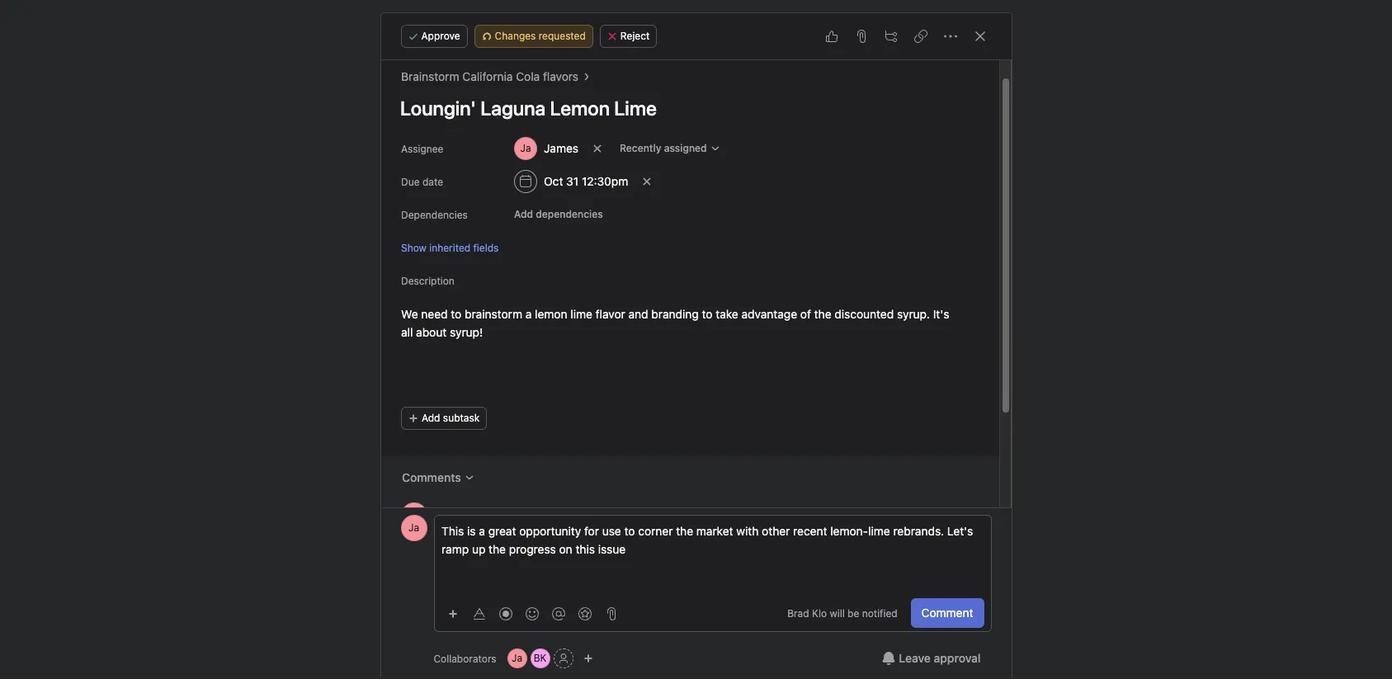 Task type: locate. For each thing, give the bounding box(es) containing it.
opportunity
[[519, 524, 581, 538]]

add subtask image
[[885, 30, 898, 43]]

comments
[[402, 471, 461, 485]]

oct 31 12:30pm button
[[507, 167, 636, 197]]

1 vertical spatial a
[[479, 524, 485, 538]]

a
[[525, 307, 532, 321], [479, 524, 485, 538]]

ja button left bk
[[508, 649, 527, 669]]

2 vertical spatial the
[[489, 543, 506, 557]]

changes
[[495, 30, 536, 42]]

great
[[488, 524, 516, 538]]

a inside this is a great opportunity for use to corner the market with other recent lemon-lime rebrands. let's ramp up the progress on this issue
[[479, 524, 485, 538]]

0 horizontal spatial a
[[479, 524, 485, 538]]

all
[[401, 325, 413, 339]]

attachments: add a file to this task, loungin' laguna lemon lime image
[[855, 30, 868, 43]]

1 horizontal spatial add
[[514, 208, 533, 220]]

emoji image
[[526, 607, 539, 621]]

and
[[628, 307, 648, 321]]

1 horizontal spatial to
[[624, 524, 635, 538]]

take
[[716, 307, 738, 321]]

lime inside this is a great opportunity for use to corner the market with other recent lemon-lime rebrands. let's ramp up the progress on this issue
[[868, 524, 890, 538]]

brainstorm california cola flavors link
[[401, 68, 578, 86]]

0 vertical spatial add
[[514, 208, 533, 220]]

bk button
[[531, 649, 550, 669]]

on
[[559, 543, 572, 557]]

comments button
[[391, 463, 485, 493]]

the right of
[[814, 307, 832, 321]]

add left subtask
[[422, 412, 440, 424]]

subtask
[[443, 412, 480, 424]]

rebrands.
[[893, 524, 944, 538]]

brad klo will be notified
[[788, 608, 898, 620]]

description
[[401, 275, 454, 287]]

to left take
[[702, 307, 713, 321]]

ja left this on the bottom left of the page
[[409, 522, 419, 534]]

0 vertical spatial ja
[[409, 522, 419, 534]]

we need to brainstorm a lemon lime flavor and branding to take advantage of the discounted syrup. it's all about syrup!
[[401, 307, 953, 339]]

branding
[[651, 307, 699, 321]]

to up "syrup!"
[[451, 307, 461, 321]]

a right is
[[479, 524, 485, 538]]

the right "up"
[[489, 543, 506, 557]]

0 likes. click to like this task image
[[825, 30, 839, 43]]

0 vertical spatial a
[[525, 307, 532, 321]]

be
[[848, 608, 860, 620]]

it's
[[933, 307, 950, 321]]

toolbar
[[441, 602, 623, 625]]

add dependencies button
[[507, 203, 610, 226]]

is
[[467, 524, 476, 538]]

main content
[[381, 40, 1000, 629]]

1 horizontal spatial the
[[676, 524, 693, 538]]

we
[[401, 307, 418, 321]]

approve button
[[401, 25, 468, 48]]

leave
[[900, 651, 931, 666]]

this is a great opportunity for use to corner the market with other recent lemon-lime rebrands. let's ramp up the progress on this issue
[[441, 524, 977, 557]]

the right 'corner'
[[676, 524, 693, 538]]

0 horizontal spatial to
[[451, 307, 461, 321]]

1 horizontal spatial ja button
[[508, 649, 527, 669]]

add subtask button
[[401, 407, 487, 430]]

1 vertical spatial add
[[422, 412, 440, 424]]

to right use
[[624, 524, 635, 538]]

recent
[[793, 524, 827, 538]]

issue
[[598, 543, 626, 557]]

collapse task pane image
[[974, 30, 987, 43]]

add dependencies
[[514, 208, 603, 220]]

to
[[451, 307, 461, 321], [702, 307, 713, 321], [624, 524, 635, 538]]

up
[[472, 543, 485, 557]]

james button
[[507, 134, 586, 163]]

2 horizontal spatial the
[[814, 307, 832, 321]]

add for add dependencies
[[514, 208, 533, 220]]

california
[[462, 69, 513, 83]]

inherited
[[429, 242, 470, 254]]

changes requested
[[495, 30, 586, 42]]

copy approval link image
[[914, 30, 928, 43]]

lime
[[570, 307, 592, 321], [868, 524, 890, 538]]

will
[[830, 608, 845, 620]]

lime inside the we need to brainstorm a lemon lime flavor and branding to take advantage of the discounted syrup. it's all about syrup!
[[570, 307, 592, 321]]

recently
[[620, 142, 661, 154]]

of
[[800, 307, 811, 321]]

the
[[814, 307, 832, 321], [676, 524, 693, 538], [489, 543, 506, 557]]

1 horizontal spatial lime
[[868, 524, 890, 538]]

1 vertical spatial ja button
[[508, 649, 527, 669]]

main content containing brainstorm california cola flavors
[[381, 40, 1000, 629]]

ja button
[[401, 515, 427, 542], [508, 649, 527, 669]]

appreciations image
[[578, 607, 592, 621]]

1 vertical spatial the
[[676, 524, 693, 538]]

syrup!
[[450, 325, 483, 339]]

lime left rebrands.
[[868, 524, 890, 538]]

add
[[514, 208, 533, 220], [422, 412, 440, 424]]

0 horizontal spatial lime
[[570, 307, 592, 321]]

about
[[416, 325, 447, 339]]

market
[[696, 524, 733, 538]]

recently assigned button
[[612, 137, 728, 160]]

remove assignee image
[[592, 144, 602, 154]]

0 horizontal spatial add
[[422, 412, 440, 424]]

ja button left this on the bottom left of the page
[[401, 515, 427, 542]]

a inside the we need to brainstorm a lemon lime flavor and branding to take advantage of the discounted syrup. it's all about syrup!
[[525, 307, 532, 321]]

ja
[[409, 522, 419, 534], [512, 652, 523, 665]]

a left lemon
[[525, 307, 532, 321]]

ja left bk
[[512, 652, 523, 665]]

1 vertical spatial ja
[[512, 652, 523, 665]]

date
[[422, 176, 443, 188]]

insert an object image
[[448, 609, 458, 619]]

add subtask
[[422, 412, 480, 424]]

reject button
[[600, 25, 658, 48]]

1 horizontal spatial a
[[525, 307, 532, 321]]

0 vertical spatial lime
[[570, 307, 592, 321]]

collaborators
[[434, 653, 497, 665]]

0 horizontal spatial ja button
[[401, 515, 427, 542]]

klo
[[812, 608, 827, 620]]

lime left flavor
[[570, 307, 592, 321]]

1 vertical spatial lime
[[868, 524, 890, 538]]

leave approval button
[[872, 644, 992, 674]]

1 horizontal spatial ja
[[512, 652, 523, 665]]

cola
[[516, 69, 540, 83]]

brainstorm
[[464, 307, 522, 321]]

oct
[[544, 174, 563, 188]]

leave approval
[[900, 651, 981, 666]]

add left dependencies
[[514, 208, 533, 220]]

0 vertical spatial the
[[814, 307, 832, 321]]



Task type: describe. For each thing, give the bounding box(es) containing it.
syrup.
[[897, 307, 930, 321]]

reject
[[621, 30, 650, 42]]

james
[[544, 141, 578, 155]]

brainstorm california cola flavors
[[401, 69, 578, 83]]

flavors
[[543, 69, 578, 83]]

12:30pm
[[582, 174, 628, 188]]

use
[[602, 524, 621, 538]]

other
[[762, 524, 790, 538]]

2 horizontal spatial to
[[702, 307, 713, 321]]

formatting image
[[473, 607, 486, 621]]

dependencies
[[536, 208, 603, 220]]

requested
[[539, 30, 586, 42]]

at mention image
[[552, 607, 565, 621]]

for
[[584, 524, 599, 538]]

toolbar inside loungin' laguna lemon lime dialog
[[441, 602, 623, 625]]

dependencies
[[401, 209, 468, 221]]

main content inside loungin' laguna lemon lime dialog
[[381, 40, 1000, 629]]

clear due date image
[[642, 177, 652, 187]]

with
[[736, 524, 759, 538]]

let's
[[947, 524, 973, 538]]

due date
[[401, 176, 443, 188]]

Task Name text field
[[389, 89, 980, 127]]

the inside the we need to brainstorm a lemon lime flavor and branding to take advantage of the discounted syrup. it's all about syrup!
[[814, 307, 832, 321]]

more actions for this task image
[[944, 30, 957, 43]]

lemon
[[535, 307, 567, 321]]

0 vertical spatial ja button
[[401, 515, 427, 542]]

lemon-
[[830, 524, 868, 538]]

add or remove collaborators image
[[583, 654, 593, 664]]

to inside this is a great opportunity for use to corner the market with other recent lemon-lime rebrands. let's ramp up the progress on this issue
[[624, 524, 635, 538]]

show inherited fields button
[[401, 240, 499, 256]]

flavor
[[596, 307, 625, 321]]

show
[[401, 242, 426, 254]]

progress
[[509, 543, 556, 557]]

31
[[566, 174, 579, 188]]

0 horizontal spatial ja
[[409, 522, 419, 534]]

ramp
[[441, 543, 469, 557]]

edit comment document
[[435, 523, 991, 589]]

assignee
[[401, 143, 443, 155]]

notified
[[863, 608, 898, 620]]

assigned
[[664, 142, 707, 154]]

approve
[[422, 30, 460, 42]]

this
[[575, 543, 595, 557]]

brainstorm
[[401, 69, 459, 83]]

recently assigned
[[620, 142, 707, 154]]

changes requested button
[[474, 25, 594, 48]]

approval
[[934, 651, 981, 666]]

due
[[401, 176, 420, 188]]

record a video image
[[499, 607, 512, 621]]

bk
[[534, 652, 547, 665]]

need
[[421, 307, 448, 321]]

brad
[[788, 608, 810, 620]]

show inherited fields
[[401, 242, 499, 254]]

corner
[[638, 524, 673, 538]]

comment button
[[911, 599, 985, 628]]

attach a file or paste an image image
[[605, 607, 618, 621]]

fields
[[473, 242, 499, 254]]

loungin' laguna lemon lime dialog
[[381, 13, 1012, 680]]

advantage
[[742, 307, 797, 321]]

comment
[[922, 606, 974, 620]]

add for add subtask
[[422, 412, 440, 424]]

0 horizontal spatial the
[[489, 543, 506, 557]]

discounted
[[835, 307, 894, 321]]

oct 31 12:30pm
[[544, 174, 628, 188]]

this
[[441, 524, 464, 538]]



Task type: vqa. For each thing, say whether or not it's contained in the screenshot.
Inbox link
no



